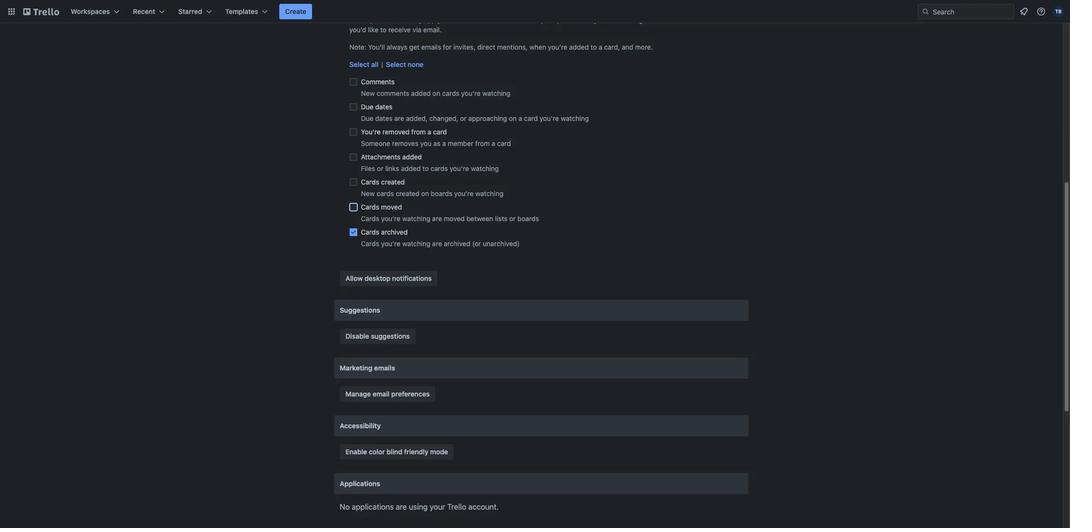 Task type: locate. For each thing, give the bounding box(es) containing it.
new for new cards created on boards you're watching
[[361, 189, 375, 198]]

due for due dates are added, changed, or approaching on a card you're watching
[[361, 114, 374, 122]]

1 vertical spatial preferences
[[392, 390, 430, 398]]

search image
[[922, 8, 930, 15]]

you're
[[361, 128, 381, 136]]

note:
[[350, 43, 366, 51]]

1 horizontal spatial on
[[433, 89, 441, 97]]

2 cards from the top
[[361, 203, 379, 211]]

on down files or links added to cards you're watching
[[421, 189, 429, 198]]

1 vertical spatial new
[[361, 189, 375, 198]]

notifications right desktop
[[392, 274, 432, 282]]

0 vertical spatial emails
[[422, 43, 441, 51]]

email right apply
[[451, 16, 468, 24]]

due dates are added, changed, or approaching on a card you're watching
[[361, 114, 589, 122]]

card down the approaching on the left top
[[497, 139, 511, 147]]

created
[[381, 178, 405, 186], [396, 189, 420, 198]]

or right lists
[[510, 214, 516, 223]]

email inside "link"
[[373, 390, 390, 398]]

boards,
[[520, 16, 544, 24]]

cards
[[361, 178, 379, 186], [361, 203, 379, 211], [361, 214, 379, 223], [361, 228, 379, 236], [361, 239, 379, 248]]

via
[[413, 26, 422, 34]]

notifications up direct
[[469, 16, 508, 24]]

1 vertical spatial and
[[622, 43, 634, 51]]

emails
[[422, 43, 441, 51], [374, 364, 395, 372]]

on up changed,
[[433, 89, 441, 97]]

your
[[430, 503, 445, 511]]

2 horizontal spatial on
[[509, 114, 517, 122]]

cards archived
[[361, 228, 408, 236]]

0 horizontal spatial or
[[377, 164, 384, 172]]

moved up cards archived
[[381, 203, 402, 211]]

5 cards from the top
[[361, 239, 379, 248]]

1 horizontal spatial emails
[[422, 43, 441, 51]]

1 vertical spatial for
[[443, 43, 452, 51]]

1 vertical spatial on
[[509, 114, 517, 122]]

cards
[[575, 16, 592, 24], [442, 89, 460, 97], [431, 164, 448, 172], [377, 189, 394, 198]]

back to home image
[[23, 4, 59, 19]]

on right the approaching on the left top
[[509, 114, 517, 122]]

archived left (or
[[444, 239, 471, 248]]

3 cards from the top
[[361, 214, 379, 223]]

1 vertical spatial email
[[373, 390, 390, 398]]

mentions,
[[497, 43, 528, 51]]

0 vertical spatial card
[[524, 114, 538, 122]]

archived down 'cards moved'
[[381, 228, 408, 236]]

2 vertical spatial on
[[421, 189, 429, 198]]

new down 'cards created'
[[361, 189, 375, 198]]

1 vertical spatial archived
[[444, 239, 471, 248]]

these
[[350, 16, 369, 24]]

from right member
[[476, 139, 490, 147]]

1 vertical spatial due
[[361, 114, 374, 122]]

added
[[569, 43, 589, 51], [411, 89, 431, 97], [402, 153, 422, 161], [401, 164, 421, 172]]

cards up changed,
[[442, 89, 460, 97]]

account.
[[469, 503, 499, 511]]

to right like
[[380, 26, 387, 34]]

enable color blind friendly mode link
[[340, 444, 454, 460]]

dates down the due dates
[[375, 114, 393, 122]]

1 vertical spatial dates
[[375, 114, 393, 122]]

manage email preferences link
[[340, 386, 436, 402]]

emails right get
[[422, 43, 441, 51]]

to
[[443, 16, 449, 24], [380, 26, 387, 34], [591, 43, 597, 51], [423, 164, 429, 172]]

allow desktop notifications
[[346, 274, 432, 282]]

on
[[433, 89, 441, 97], [509, 114, 517, 122], [421, 189, 429, 198]]

1 cards from the top
[[361, 178, 379, 186]]

email
[[451, 16, 468, 24], [373, 390, 390, 398]]

0 vertical spatial dates
[[375, 103, 393, 111]]

dates for due dates are added, changed, or approaching on a card you're watching
[[375, 114, 393, 122]]

0 vertical spatial from
[[412, 128, 426, 136]]

to inside . select which notifications you'd like to receive via email.
[[380, 26, 387, 34]]

are left using
[[396, 503, 407, 511]]

0 horizontal spatial moved
[[381, 203, 402, 211]]

0 horizontal spatial and
[[562, 16, 573, 24]]

2 horizontal spatial select
[[647, 16, 667, 24]]

mode
[[430, 448, 448, 456]]

or
[[460, 114, 467, 122], [377, 164, 384, 172], [510, 214, 516, 223]]

due for due dates
[[361, 103, 374, 111]]

dates down comments
[[375, 103, 393, 111]]

1 vertical spatial created
[[396, 189, 420, 198]]

always
[[387, 43, 408, 51]]

1 horizontal spatial notifications
[[469, 16, 508, 24]]

notifications right "which"
[[689, 16, 727, 24]]

blind
[[387, 448, 403, 456]]

select left all on the left top of page
[[350, 60, 370, 68]]

created down 'cards created'
[[396, 189, 420, 198]]

0 vertical spatial boards
[[431, 189, 453, 198]]

templates button
[[220, 4, 274, 19]]

a right the approaching on the left top
[[519, 114, 522, 122]]

2 vertical spatial card
[[497, 139, 511, 147]]

dates
[[375, 103, 393, 111], [375, 114, 393, 122]]

1 due from the top
[[361, 103, 374, 111]]

card up as
[[433, 128, 447, 136]]

1 vertical spatial from
[[476, 139, 490, 147]]

boards right lists
[[518, 214, 539, 223]]

2 new from the top
[[361, 189, 375, 198]]

0 vertical spatial for
[[510, 16, 518, 24]]

0 horizontal spatial on
[[421, 189, 429, 198]]

0 vertical spatial on
[[433, 89, 441, 97]]

attachments
[[361, 153, 401, 161]]

0 horizontal spatial email
[[373, 390, 390, 398]]

2 horizontal spatial notifications
[[689, 16, 727, 24]]

added right links
[[401, 164, 421, 172]]

2 vertical spatial or
[[510, 214, 516, 223]]

new down comments
[[361, 89, 375, 97]]

new
[[361, 89, 375, 97], [361, 189, 375, 198]]

4 cards from the top
[[361, 228, 379, 236]]

select right .
[[647, 16, 667, 24]]

and right lists,
[[562, 16, 573, 24]]

cards for cards you're watching are moved between lists or boards
[[361, 214, 379, 223]]

1 horizontal spatial or
[[460, 114, 467, 122]]

are
[[395, 114, 404, 122], [432, 214, 442, 223], [432, 239, 442, 248], [396, 503, 407, 511]]

disable suggestions link
[[340, 329, 416, 344]]

email right manage
[[373, 390, 390, 398]]

0 vertical spatial new
[[361, 89, 375, 97]]

to right apply
[[443, 16, 449, 24]]

moved
[[381, 203, 402, 211], [444, 214, 465, 223]]

0 horizontal spatial for
[[443, 43, 452, 51]]

2 horizontal spatial card
[[524, 114, 538, 122]]

added down removes
[[402, 153, 422, 161]]

or right changed,
[[460, 114, 467, 122]]

2 due from the top
[[361, 114, 374, 122]]

files
[[361, 164, 375, 172]]

no applications are using your trello account.
[[340, 503, 499, 511]]

emails up "manage email preferences"
[[374, 364, 395, 372]]

on for cards
[[433, 89, 441, 97]]

for left invites,
[[443, 43, 452, 51]]

cards for cards you're watching are archived (or unarchived)
[[361, 239, 379, 248]]

boards
[[431, 189, 453, 198], [518, 214, 539, 223]]

1 horizontal spatial moved
[[444, 214, 465, 223]]

.
[[643, 16, 645, 24]]

select
[[647, 16, 667, 24], [350, 60, 370, 68], [386, 60, 406, 68]]

created down links
[[381, 178, 405, 186]]

to down you
[[423, 164, 429, 172]]

0 horizontal spatial emails
[[374, 364, 395, 372]]

1 vertical spatial or
[[377, 164, 384, 172]]

suggestions
[[340, 306, 380, 314]]

card
[[524, 114, 538, 122], [433, 128, 447, 136], [497, 139, 511, 147]]

watching
[[615, 16, 643, 24], [483, 89, 511, 97], [561, 114, 589, 122], [471, 164, 499, 172], [476, 189, 504, 198], [402, 214, 431, 223], [402, 239, 431, 248]]

approaching
[[469, 114, 507, 122]]

cards down 'cards created'
[[377, 189, 394, 198]]

and
[[562, 16, 573, 24], [622, 43, 634, 51]]

moved left between
[[444, 214, 465, 223]]

for left boards,
[[510, 16, 518, 24]]

1 vertical spatial boards
[[518, 214, 539, 223]]

new comments added on cards you're watching
[[361, 89, 511, 97]]

1 new from the top
[[361, 89, 375, 97]]

from down added,
[[412, 128, 426, 136]]

1 vertical spatial card
[[433, 128, 447, 136]]

select all | select none
[[350, 60, 424, 68]]

0 notifications image
[[1019, 6, 1030, 17]]

1 horizontal spatial email
[[451, 16, 468, 24]]

archived
[[381, 228, 408, 236], [444, 239, 471, 248]]

new for new comments added on cards you're watching
[[361, 89, 375, 97]]

select all button
[[350, 60, 379, 69]]

for
[[510, 16, 518, 24], [443, 43, 452, 51]]

cards right lists,
[[575, 16, 592, 24]]

2 dates from the top
[[375, 114, 393, 122]]

none
[[408, 60, 424, 68]]

to left 'card,'
[[591, 43, 597, 51]]

or down the attachments
[[377, 164, 384, 172]]

email.
[[423, 26, 442, 34]]

select right '|'
[[386, 60, 406, 68]]

0 vertical spatial or
[[460, 114, 467, 122]]

a left 'card,'
[[599, 43, 603, 51]]

new cards created on boards you're watching
[[361, 189, 504, 198]]

1 dates from the top
[[375, 103, 393, 111]]

watching link
[[615, 16, 643, 24]]

0 horizontal spatial card
[[433, 128, 447, 136]]

0 vertical spatial due
[[361, 103, 374, 111]]

enable color blind friendly mode
[[346, 448, 448, 456]]

and right 'card,'
[[622, 43, 634, 51]]

card right the approaching on the left top
[[524, 114, 538, 122]]

0 vertical spatial created
[[381, 178, 405, 186]]

1 horizontal spatial archived
[[444, 239, 471, 248]]

0 vertical spatial archived
[[381, 228, 408, 236]]

create
[[285, 7, 307, 15]]

1 horizontal spatial select
[[386, 60, 406, 68]]

1 horizontal spatial boards
[[518, 214, 539, 223]]

boards up cards you're watching are moved between lists or boards
[[431, 189, 453, 198]]

1 horizontal spatial card
[[497, 139, 511, 147]]

are down cards you're watching are moved between lists or boards
[[432, 239, 442, 248]]



Task type: describe. For each thing, give the bounding box(es) containing it.
0 vertical spatial and
[[562, 16, 573, 24]]

templates
[[225, 7, 258, 15]]

card,
[[604, 43, 620, 51]]

like
[[368, 26, 379, 34]]

cards for cards archived
[[361, 228, 379, 236]]

1 horizontal spatial from
[[476, 139, 490, 147]]

disable
[[346, 332, 369, 340]]

0 horizontal spatial notifications
[[392, 274, 432, 282]]

starred button
[[173, 4, 218, 19]]

someone removes you as a member from a card
[[361, 139, 511, 147]]

0 horizontal spatial from
[[412, 128, 426, 136]]

links
[[385, 164, 399, 172]]

1 vertical spatial moved
[[444, 214, 465, 223]]

a right as
[[442, 139, 446, 147]]

comments
[[377, 89, 409, 97]]

recent
[[133, 7, 155, 15]]

allow desktop notifications link
[[340, 271, 438, 286]]

0 horizontal spatial select
[[350, 60, 370, 68]]

cards for cards created
[[361, 178, 379, 186]]

(or
[[472, 239, 481, 248]]

allow
[[346, 274, 363, 282]]

you'll
[[368, 43, 385, 51]]

as
[[434, 139, 441, 147]]

changed,
[[430, 114, 459, 122]]

. select which notifications you'd like to receive via email.
[[350, 16, 727, 34]]

between
[[467, 214, 493, 223]]

cards you're watching are archived (or unarchived)
[[361, 239, 520, 248]]

on for boards
[[421, 189, 429, 198]]

1 horizontal spatial for
[[510, 16, 518, 24]]

desktop
[[365, 274, 391, 282]]

|
[[382, 60, 383, 68]]

added up added,
[[411, 89, 431, 97]]

comments
[[361, 78, 395, 86]]

Search field
[[930, 4, 1014, 19]]

added left 'card,'
[[569, 43, 589, 51]]

accessibility
[[340, 422, 381, 430]]

notifications inside . select which notifications you'd like to receive via email.
[[689, 16, 727, 24]]

0 vertical spatial moved
[[381, 203, 402, 211]]

you're removed from a card
[[361, 128, 447, 136]]

lists,
[[545, 16, 560, 24]]

get
[[409, 43, 420, 51]]

removed
[[383, 128, 410, 136]]

starred
[[178, 7, 202, 15]]

you'd
[[350, 26, 366, 34]]

invites,
[[454, 43, 476, 51]]

added,
[[406, 114, 428, 122]]

manage
[[346, 390, 371, 398]]

cards created
[[361, 178, 405, 186]]

0 vertical spatial email
[[451, 16, 468, 24]]

workspaces
[[71, 7, 110, 15]]

marketing emails
[[340, 364, 395, 372]]

tyler black (tylerblack440) image
[[1053, 6, 1065, 17]]

note: you'll always get emails for invites, direct mentions, when you're added to a card, and more.
[[350, 43, 653, 51]]

marketing
[[340, 364, 373, 372]]

someone
[[361, 139, 390, 147]]

0 vertical spatial preferences
[[371, 16, 408, 24]]

1 vertical spatial emails
[[374, 364, 395, 372]]

only
[[410, 16, 423, 24]]

you
[[420, 139, 432, 147]]

using
[[409, 503, 428, 511]]

2 horizontal spatial or
[[510, 214, 516, 223]]

cards moved
[[361, 203, 402, 211]]

apply
[[424, 16, 441, 24]]

unarchived)
[[483, 239, 520, 248]]

disable suggestions
[[346, 332, 410, 340]]

these preferences only apply to email notifications for boards, lists, and cards you're watching
[[350, 16, 643, 24]]

which
[[668, 16, 687, 24]]

suggestions
[[371, 332, 410, 340]]

open information menu image
[[1037, 7, 1047, 16]]

attachments added
[[361, 153, 422, 161]]

a up you
[[428, 128, 431, 136]]

create button
[[279, 4, 312, 19]]

lists
[[495, 214, 508, 223]]

are up cards you're watching are archived (or unarchived)
[[432, 214, 442, 223]]

enable
[[346, 448, 367, 456]]

friendly
[[404, 448, 429, 456]]

all
[[371, 60, 379, 68]]

0 horizontal spatial boards
[[431, 189, 453, 198]]

applications
[[352, 503, 394, 511]]

more.
[[635, 43, 653, 51]]

primary element
[[0, 0, 1071, 23]]

no
[[340, 503, 350, 511]]

preferences inside manage email preferences "link"
[[392, 390, 430, 398]]

due dates
[[361, 103, 393, 111]]

applications
[[340, 479, 380, 488]]

select inside . select which notifications you'd like to receive via email.
[[647, 16, 667, 24]]

member
[[448, 139, 474, 147]]

recent button
[[127, 4, 171, 19]]

color
[[369, 448, 385, 456]]

manage email preferences
[[346, 390, 430, 398]]

files or links added to cards you're watching
[[361, 164, 499, 172]]

cards you're watching are moved between lists or boards
[[361, 214, 539, 223]]

cards down as
[[431, 164, 448, 172]]

0 horizontal spatial archived
[[381, 228, 408, 236]]

select none button
[[386, 60, 424, 69]]

when
[[530, 43, 546, 51]]

trello
[[447, 503, 466, 511]]

removes
[[392, 139, 419, 147]]

are up the removed on the left
[[395, 114, 404, 122]]

1 horizontal spatial and
[[622, 43, 634, 51]]

workspaces button
[[65, 4, 125, 19]]

dates for due dates
[[375, 103, 393, 111]]

a down the approaching on the left top
[[492, 139, 495, 147]]

receive
[[389, 26, 411, 34]]

cards for cards moved
[[361, 203, 379, 211]]



Task type: vqa. For each thing, say whether or not it's contained in the screenshot.


